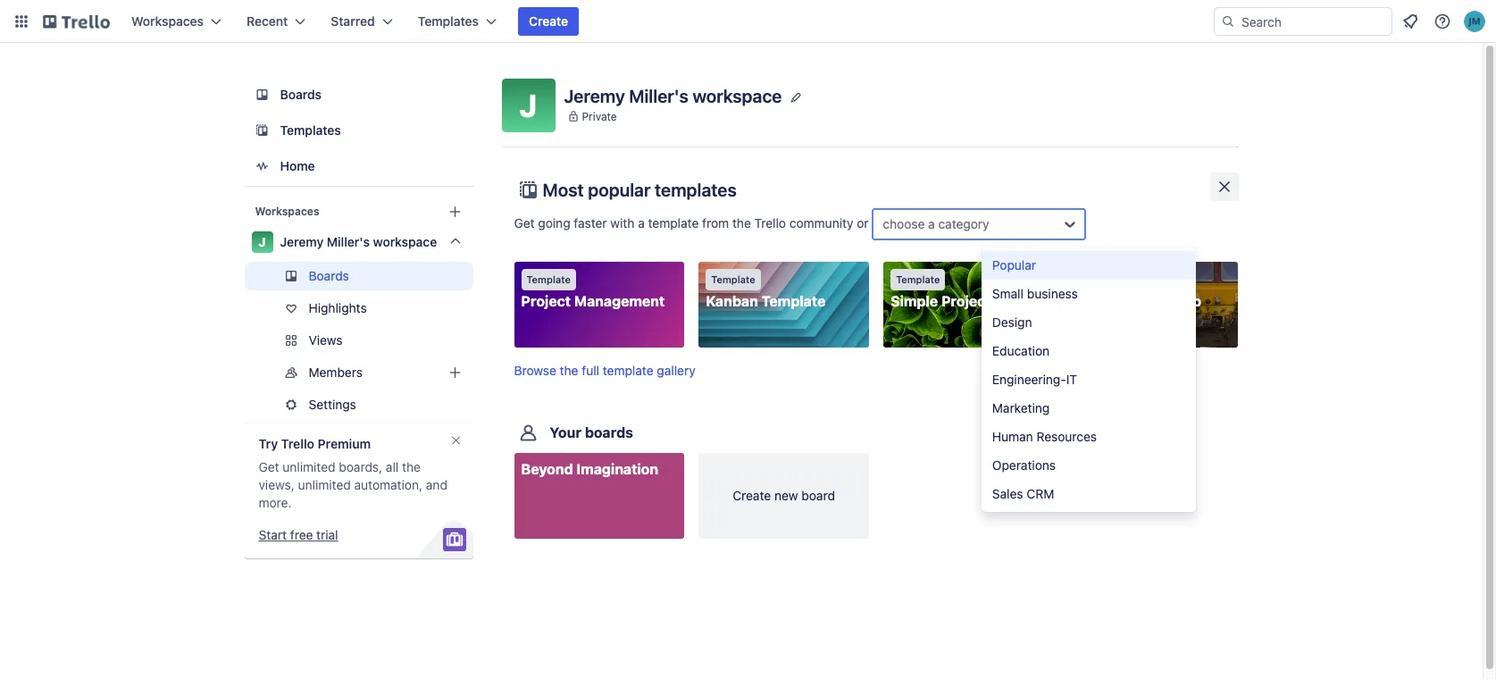 Task type: vqa. For each thing, say whether or not it's contained in the screenshot.
Settings
yes



Task type: locate. For each thing, give the bounding box(es) containing it.
template right kanban
[[762, 293, 826, 309]]

faster
[[574, 215, 607, 230]]

0 horizontal spatial create
[[529, 13, 568, 29]]

design
[[993, 315, 1033, 330]]

1 horizontal spatial workspace
[[693, 85, 782, 106]]

0 vertical spatial miller's
[[629, 85, 689, 106]]

home link
[[244, 150, 473, 182]]

workspace up highlights link
[[373, 234, 437, 249]]

home
[[280, 158, 315, 173]]

a right with
[[638, 215, 645, 230]]

jeremy miller (jeremymiller198) image
[[1465, 11, 1486, 32]]

create up j button
[[529, 13, 568, 29]]

boards link
[[244, 79, 473, 111], [244, 262, 473, 290]]

template right full
[[603, 363, 654, 378]]

jeremy miller's workspace
[[564, 85, 782, 106], [280, 234, 437, 249]]

0 horizontal spatial templates
[[280, 122, 341, 138]]

template
[[648, 215, 699, 230], [603, 363, 654, 378]]

a right choose
[[929, 216, 935, 231]]

choose a category
[[883, 216, 990, 231]]

template up the simple
[[896, 273, 940, 285]]

1 horizontal spatial create
[[733, 488, 771, 503]]

1 horizontal spatial workspaces
[[255, 205, 319, 218]]

the for try trello premium get unlimited boards, all the views, unlimited automation, and more.
[[402, 459, 421, 475]]

workspaces
[[131, 13, 204, 29], [255, 205, 319, 218]]

trello left community
[[755, 215, 786, 230]]

boards
[[280, 87, 322, 102], [309, 268, 349, 283]]

get
[[514, 215, 535, 230], [259, 459, 279, 475]]

2 vertical spatial the
[[402, 459, 421, 475]]

template inside template project management
[[527, 273, 571, 285]]

template for kanban
[[712, 273, 756, 285]]

template inside 'template remote team hub'
[[1081, 273, 1125, 285]]

1 vertical spatial workspaces
[[255, 205, 319, 218]]

0 vertical spatial workspaces
[[131, 13, 204, 29]]

create inside button
[[529, 13, 568, 29]]

get inside try trello premium get unlimited boards, all the views, unlimited automation, and more.
[[259, 459, 279, 475]]

free
[[290, 527, 313, 542]]

browse
[[514, 363, 557, 378]]

popular
[[993, 257, 1037, 273]]

kanban
[[706, 293, 758, 309]]

template up kanban
[[712, 273, 756, 285]]

jeremy up highlights
[[280, 234, 324, 249]]

0 vertical spatial templates
[[418, 13, 479, 29]]

boards up highlights
[[309, 268, 349, 283]]

template down templates
[[648, 215, 699, 230]]

j left the 'private'
[[520, 87, 537, 123]]

jeremy up the 'private'
[[564, 85, 625, 106]]

the right the all
[[402, 459, 421, 475]]

your boards
[[550, 425, 634, 441]]

templates
[[418, 13, 479, 29], [280, 122, 341, 138]]

the for get going faster with a template from the trello community or
[[733, 215, 751, 230]]

workspace down primary element
[[693, 85, 782, 106]]

education
[[993, 343, 1050, 358]]

template kanban template
[[706, 273, 826, 309]]

0 vertical spatial boards link
[[244, 79, 473, 111]]

0 horizontal spatial jeremy miller's workspace
[[280, 234, 437, 249]]

1 vertical spatial templates
[[280, 122, 341, 138]]

your
[[550, 425, 582, 441]]

boards link up templates link at left
[[244, 79, 473, 111]]

j button
[[502, 79, 555, 132]]

template board image
[[252, 120, 273, 141]]

going
[[538, 215, 571, 230]]

0 horizontal spatial trello
[[281, 436, 315, 451]]

unlimited down boards,
[[298, 477, 351, 492]]

0 horizontal spatial miller's
[[327, 234, 370, 249]]

community
[[790, 215, 854, 230]]

1 vertical spatial the
[[560, 363, 579, 378]]

the
[[733, 215, 751, 230], [560, 363, 579, 378], [402, 459, 421, 475]]

a
[[638, 215, 645, 230], [929, 216, 935, 231]]

1 horizontal spatial get
[[514, 215, 535, 230]]

1 horizontal spatial templates
[[418, 13, 479, 29]]

0 vertical spatial boards
[[280, 87, 322, 102]]

try trello premium get unlimited boards, all the views, unlimited automation, and more.
[[259, 436, 448, 510]]

project up the browse
[[521, 293, 571, 309]]

2 project from the left
[[942, 293, 992, 309]]

2 horizontal spatial the
[[733, 215, 751, 230]]

more.
[[259, 495, 292, 510]]

recent button
[[236, 7, 317, 36]]

trello inside try trello premium get unlimited boards, all the views, unlimited automation, and more.
[[281, 436, 315, 451]]

boards for 1st boards link from the bottom of the page
[[309, 268, 349, 283]]

1 vertical spatial get
[[259, 459, 279, 475]]

0 vertical spatial create
[[529, 13, 568, 29]]

project inside template simple project board
[[942, 293, 992, 309]]

get left "going"
[[514, 215, 535, 230]]

from
[[702, 215, 729, 230]]

template down "going"
[[527, 273, 571, 285]]

start free trial
[[259, 527, 338, 542]]

templates button
[[407, 7, 508, 36]]

the left full
[[560, 363, 579, 378]]

template
[[527, 273, 571, 285], [712, 273, 756, 285], [896, 273, 940, 285], [1081, 273, 1125, 285], [762, 293, 826, 309]]

imagination
[[577, 461, 659, 477]]

templates
[[655, 180, 737, 200]]

settings link
[[244, 391, 473, 419]]

1 horizontal spatial trello
[[755, 215, 786, 230]]

template for project
[[527, 273, 571, 285]]

0 vertical spatial workspace
[[693, 85, 782, 106]]

template inside template simple project board
[[896, 273, 940, 285]]

templates up home
[[280, 122, 341, 138]]

templates link
[[244, 114, 473, 147]]

sales
[[993, 486, 1024, 501]]

miller's
[[629, 85, 689, 106], [327, 234, 370, 249]]

1 boards link from the top
[[244, 79, 473, 111]]

unlimited up the views, on the bottom
[[283, 459, 336, 475]]

highlights
[[309, 300, 367, 315]]

boards
[[585, 425, 634, 441]]

0 vertical spatial j
[[520, 87, 537, 123]]

primary element
[[0, 0, 1497, 43]]

create
[[529, 13, 568, 29], [733, 488, 771, 503]]

boards link up highlights link
[[244, 262, 473, 290]]

1 project from the left
[[521, 293, 571, 309]]

1 vertical spatial miller's
[[327, 234, 370, 249]]

1 vertical spatial boards
[[309, 268, 349, 283]]

engineering-it
[[993, 372, 1078, 387]]

browse the full template gallery link
[[514, 363, 696, 378]]

boards right board image
[[280, 87, 322, 102]]

workspace
[[693, 85, 782, 106], [373, 234, 437, 249]]

1 vertical spatial workspace
[[373, 234, 437, 249]]

0 vertical spatial get
[[514, 215, 535, 230]]

project
[[521, 293, 571, 309], [942, 293, 992, 309]]

unlimited
[[283, 459, 336, 475], [298, 477, 351, 492]]

get going faster with a template from the trello community or
[[514, 215, 872, 230]]

template for simple
[[896, 273, 940, 285]]

operations
[[993, 458, 1056, 473]]

templates right starred popup button
[[418, 13, 479, 29]]

j down home icon
[[259, 234, 266, 249]]

0 horizontal spatial get
[[259, 459, 279, 475]]

the right from
[[733, 215, 751, 230]]

team
[[1132, 293, 1170, 309]]

trello right try at the bottom left of the page
[[281, 436, 315, 451]]

0 vertical spatial jeremy miller's workspace
[[564, 85, 782, 106]]

jeremy
[[564, 85, 625, 106], [280, 234, 324, 249]]

jeremy miller's workspace up the 'private'
[[564, 85, 782, 106]]

1 vertical spatial unlimited
[[298, 477, 351, 492]]

sales crm
[[993, 486, 1055, 501]]

0 horizontal spatial the
[[402, 459, 421, 475]]

0 horizontal spatial a
[[638, 215, 645, 230]]

trello
[[755, 215, 786, 230], [281, 436, 315, 451]]

0 notifications image
[[1400, 11, 1422, 32]]

0 horizontal spatial workspaces
[[131, 13, 204, 29]]

jeremy miller's workspace up highlights link
[[280, 234, 437, 249]]

1 vertical spatial trello
[[281, 436, 315, 451]]

1 horizontal spatial j
[[520, 87, 537, 123]]

0 vertical spatial the
[[733, 215, 751, 230]]

j
[[520, 87, 537, 123], [259, 234, 266, 249]]

1 horizontal spatial jeremy
[[564, 85, 625, 106]]

open information menu image
[[1434, 13, 1452, 30]]

beyond imagination link
[[514, 453, 685, 539]]

0 horizontal spatial j
[[259, 234, 266, 249]]

0 vertical spatial trello
[[755, 215, 786, 230]]

Search field
[[1236, 8, 1392, 35]]

template for remote
[[1081, 273, 1125, 285]]

beyond imagination
[[521, 461, 659, 477]]

1 horizontal spatial the
[[560, 363, 579, 378]]

project inside template project management
[[521, 293, 571, 309]]

0 horizontal spatial project
[[521, 293, 571, 309]]

the inside try trello premium get unlimited boards, all the views, unlimited automation, and more.
[[402, 459, 421, 475]]

1 vertical spatial create
[[733, 488, 771, 503]]

template simple project board
[[891, 273, 1036, 309]]

1 vertical spatial boards link
[[244, 262, 473, 290]]

get up the views, on the bottom
[[259, 459, 279, 475]]

template project management
[[521, 273, 665, 309]]

board
[[995, 293, 1036, 309]]

1 horizontal spatial project
[[942, 293, 992, 309]]

settings
[[309, 397, 356, 412]]

1 vertical spatial jeremy miller's workspace
[[280, 234, 437, 249]]

project left small
[[942, 293, 992, 309]]

template up remote
[[1081, 273, 1125, 285]]

it
[[1067, 372, 1078, 387]]

1 vertical spatial jeremy
[[280, 234, 324, 249]]

create left the new
[[733, 488, 771, 503]]



Task type: describe. For each thing, give the bounding box(es) containing it.
start free trial button
[[259, 526, 338, 544]]

beyond
[[521, 461, 573, 477]]

0 horizontal spatial workspace
[[373, 234, 437, 249]]

all
[[386, 459, 399, 475]]

views,
[[259, 477, 295, 492]]

workspaces inside popup button
[[131, 13, 204, 29]]

engineering-
[[993, 372, 1067, 387]]

templates inside popup button
[[418, 13, 479, 29]]

2 boards link from the top
[[244, 262, 473, 290]]

human resources
[[993, 429, 1097, 444]]

highlights link
[[244, 294, 473, 323]]

create new board
[[733, 488, 835, 503]]

0 vertical spatial template
[[648, 215, 699, 230]]

gallery
[[657, 363, 696, 378]]

j inside button
[[520, 87, 537, 123]]

0 horizontal spatial jeremy
[[280, 234, 324, 249]]

category
[[939, 216, 990, 231]]

human
[[993, 429, 1034, 444]]

most popular templates
[[543, 180, 737, 200]]

members link
[[244, 358, 473, 387]]

0 vertical spatial unlimited
[[283, 459, 336, 475]]

1 vertical spatial template
[[603, 363, 654, 378]]

boards for second boards link from the bottom of the page
[[280, 87, 322, 102]]

crm
[[1027, 486, 1055, 501]]

1 horizontal spatial jeremy miller's workspace
[[564, 85, 782, 106]]

or
[[857, 215, 869, 230]]

with
[[611, 215, 635, 230]]

create for create new board
[[733, 488, 771, 503]]

starred button
[[320, 7, 404, 36]]

popular
[[588, 180, 651, 200]]

board image
[[252, 84, 273, 105]]

full
[[582, 363, 600, 378]]

1 horizontal spatial a
[[929, 216, 935, 231]]

create a workspace image
[[445, 201, 466, 223]]

home image
[[252, 155, 273, 177]]

recent
[[247, 13, 288, 29]]

views
[[309, 332, 343, 348]]

board
[[802, 488, 835, 503]]

private
[[582, 109, 617, 123]]

1 horizontal spatial miller's
[[629, 85, 689, 106]]

boards,
[[339, 459, 383, 475]]

starred
[[331, 13, 375, 29]]

choose
[[883, 216, 925, 231]]

automation,
[[354, 477, 423, 492]]

resources
[[1037, 429, 1097, 444]]

most
[[543, 180, 584, 200]]

create button
[[518, 7, 579, 36]]

marketing
[[993, 400, 1050, 416]]

small business
[[993, 286, 1078, 301]]

members
[[309, 365, 363, 380]]

back to home image
[[43, 7, 110, 36]]

try
[[259, 436, 278, 451]]

workspaces button
[[121, 7, 232, 36]]

new
[[775, 488, 798, 503]]

views link
[[244, 326, 473, 355]]

add image
[[445, 362, 466, 383]]

0 vertical spatial jeremy
[[564, 85, 625, 106]]

switch to… image
[[13, 13, 30, 30]]

template remote team hub
[[1076, 273, 1202, 309]]

browse the full template gallery
[[514, 363, 696, 378]]

small
[[993, 286, 1024, 301]]

management
[[574, 293, 665, 309]]

1 vertical spatial j
[[259, 234, 266, 249]]

search image
[[1222, 14, 1236, 29]]

create for create
[[529, 13, 568, 29]]

premium
[[318, 436, 371, 451]]

hub
[[1173, 293, 1202, 309]]

simple
[[891, 293, 938, 309]]

remote
[[1076, 293, 1129, 309]]

business
[[1027, 286, 1078, 301]]

trial
[[317, 527, 338, 542]]

start
[[259, 527, 287, 542]]

and
[[426, 477, 448, 492]]



